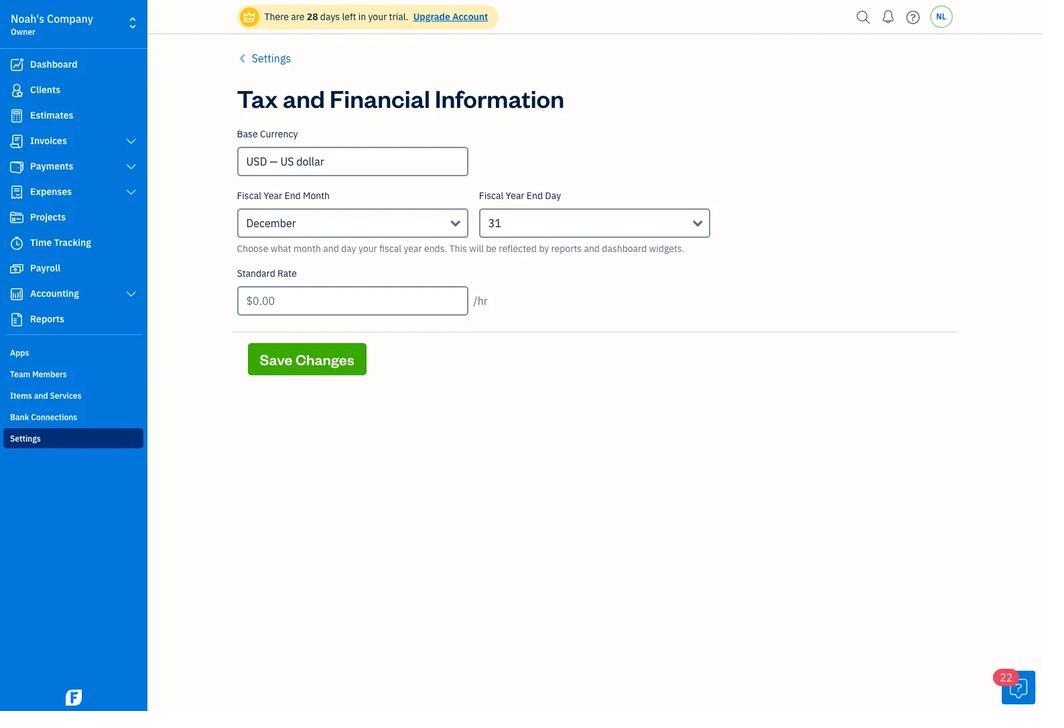 Task type: vqa. For each thing, say whether or not it's contained in the screenshot.
Entries related to start
no



Task type: describe. For each thing, give the bounding box(es) containing it.
28
[[307, 11, 318, 23]]

chevron large down image for expenses
[[125, 187, 137, 198]]

chart image
[[9, 288, 25, 301]]

information
[[435, 82, 565, 114]]

there are 28 days left in your trial. upgrade account
[[264, 11, 488, 23]]

1 vertical spatial your
[[359, 243, 377, 255]]

clients
[[30, 84, 60, 96]]

Standard Rate text field
[[237, 286, 469, 316]]

standard
[[237, 268, 275, 280]]

fiscal for 31
[[479, 190, 504, 202]]

december
[[246, 217, 296, 230]]

day
[[341, 243, 356, 255]]

dashboard
[[30, 58, 78, 70]]

expense image
[[9, 186, 25, 199]]

month
[[303, 190, 330, 202]]

there
[[264, 11, 289, 23]]

connections
[[31, 412, 77, 422]]

and up currency
[[283, 82, 325, 114]]

/hr
[[474, 294, 488, 308]]

days
[[320, 11, 340, 23]]

tax
[[237, 82, 278, 114]]

settings button
[[237, 50, 291, 66]]

owner
[[11, 27, 35, 37]]

what
[[271, 243, 291, 255]]

items and services
[[10, 391, 82, 401]]

tracking
[[54, 237, 91, 249]]

invoice image
[[9, 135, 25, 148]]

year for 31
[[506, 190, 525, 202]]

ends.
[[424, 243, 447, 255]]

be
[[486, 243, 497, 255]]

Currency text field
[[238, 148, 467, 175]]

main element
[[0, 0, 181, 711]]

upgrade account link
[[411, 11, 488, 23]]

accounting
[[30, 288, 79, 300]]

upgrade
[[413, 11, 450, 23]]

year for december
[[264, 190, 282, 202]]

save
[[260, 350, 293, 369]]

report image
[[9, 313, 25, 327]]

bank
[[10, 412, 29, 422]]

money image
[[9, 262, 25, 276]]

noah's company owner
[[11, 12, 93, 37]]

choose what month and day your fiscal year ends. this will be reflected by reports and dashboard widgets.
[[237, 243, 685, 255]]

settings link
[[3, 428, 143, 449]]

invoices
[[30, 135, 67, 147]]

trial.
[[389, 11, 409, 23]]

apps link
[[3, 343, 143, 363]]

projects link
[[3, 206, 143, 230]]

year
[[404, 243, 422, 255]]

apps
[[10, 348, 29, 358]]

22
[[1000, 671, 1013, 685]]

by
[[539, 243, 549, 255]]

31
[[489, 217, 502, 230]]

reflected
[[499, 243, 537, 255]]

team members
[[10, 369, 67, 379]]

items and services link
[[3, 386, 143, 406]]

and left the day
[[323, 243, 339, 255]]

0 vertical spatial your
[[368, 11, 387, 23]]

invoices link
[[3, 129, 143, 154]]

time
[[30, 237, 52, 249]]

reports link
[[3, 308, 143, 332]]

search image
[[853, 7, 875, 27]]

crown image
[[242, 10, 256, 24]]

chevron large down image for accounting
[[125, 289, 137, 300]]

payroll link
[[3, 257, 143, 281]]

month
[[294, 243, 321, 255]]



Task type: locate. For each thing, give the bounding box(es) containing it.
client image
[[9, 84, 25, 97]]

team
[[10, 369, 30, 379]]

your
[[368, 11, 387, 23], [359, 243, 377, 255]]

0 vertical spatial settings
[[252, 52, 291, 65]]

fiscal
[[380, 243, 402, 255]]

payroll
[[30, 262, 61, 274]]

settings down bank
[[10, 434, 41, 444]]

go to help image
[[903, 7, 924, 27]]

expenses
[[30, 186, 72, 198]]

left
[[342, 11, 356, 23]]

tax and financial information
[[237, 82, 565, 114]]

estimates link
[[3, 104, 143, 128]]

changes
[[296, 350, 354, 369]]

and
[[283, 82, 325, 114], [323, 243, 339, 255], [584, 243, 600, 255], [34, 391, 48, 401]]

1 fiscal from the left
[[237, 190, 261, 202]]

0 horizontal spatial year
[[264, 190, 282, 202]]

bank connections link
[[3, 407, 143, 427]]

your right in
[[368, 11, 387, 23]]

fiscal up december
[[237, 190, 261, 202]]

settings inside "button"
[[252, 52, 291, 65]]

timer image
[[9, 237, 25, 250]]

end left month
[[285, 190, 301, 202]]

estimates
[[30, 109, 73, 121]]

1 end from the left
[[285, 190, 301, 202]]

1 vertical spatial chevron large down image
[[125, 187, 137, 198]]

year
[[264, 190, 282, 202], [506, 190, 525, 202]]

base currency
[[237, 128, 298, 140]]

Fiscal Year End Month field
[[237, 209, 469, 238]]

dashboard link
[[3, 53, 143, 77]]

chevron large down image for payments
[[125, 162, 137, 172]]

chevron large down image
[[125, 162, 137, 172], [125, 187, 137, 198], [125, 289, 137, 300]]

nl
[[937, 11, 947, 21]]

2 chevron large down image from the top
[[125, 187, 137, 198]]

fiscal
[[237, 190, 261, 202], [479, 190, 504, 202]]

22 button
[[994, 669, 1036, 705]]

save changes button
[[248, 343, 366, 375]]

day
[[545, 190, 561, 202]]

1 horizontal spatial fiscal
[[479, 190, 504, 202]]

standard rate
[[237, 268, 297, 280]]

dashboard image
[[9, 58, 25, 72]]

currency
[[260, 128, 298, 140]]

chevronleft image
[[237, 50, 249, 66]]

base
[[237, 128, 258, 140]]

1 horizontal spatial settings
[[252, 52, 291, 65]]

estimate image
[[9, 109, 25, 123]]

chevron large down image inside accounting link
[[125, 289, 137, 300]]

in
[[358, 11, 366, 23]]

and inside items and services link
[[34, 391, 48, 401]]

fiscal up 31
[[479, 190, 504, 202]]

fiscal for december
[[237, 190, 261, 202]]

reports
[[551, 243, 582, 255]]

services
[[50, 391, 82, 401]]

notifications image
[[878, 3, 899, 30]]

reports
[[30, 313, 64, 325]]

chevron large down image
[[125, 136, 137, 147]]

noah's
[[11, 12, 44, 25]]

0 vertical spatial chevron large down image
[[125, 162, 137, 172]]

choose
[[237, 243, 268, 255]]

accounting link
[[3, 282, 143, 306]]

chevron large down image inside payments link
[[125, 162, 137, 172]]

settings right chevronleft 'image'
[[252, 52, 291, 65]]

time tracking link
[[3, 231, 143, 255]]

1 horizontal spatial year
[[506, 190, 525, 202]]

fiscal year end day
[[479, 190, 561, 202]]

are
[[291, 11, 305, 23]]

year left day
[[506, 190, 525, 202]]

end for 31
[[527, 190, 543, 202]]

dashboard
[[602, 243, 647, 255]]

company
[[47, 12, 93, 25]]

widgets.
[[649, 243, 685, 255]]

end left day
[[527, 190, 543, 202]]

clients link
[[3, 78, 143, 103]]

project image
[[9, 211, 25, 225]]

settings inside main 'element'
[[10, 434, 41, 444]]

payment image
[[9, 160, 25, 174]]

2 year from the left
[[506, 190, 525, 202]]

Fiscal Year End Day field
[[479, 209, 711, 238]]

2 end from the left
[[527, 190, 543, 202]]

and right the items
[[34, 391, 48, 401]]

end
[[285, 190, 301, 202], [527, 190, 543, 202]]

end for december
[[285, 190, 301, 202]]

projects
[[30, 211, 66, 223]]

financial
[[330, 82, 430, 114]]

fiscal year end month
[[237, 190, 330, 202]]

2 fiscal from the left
[[479, 190, 504, 202]]

1 horizontal spatial end
[[527, 190, 543, 202]]

items
[[10, 391, 32, 401]]

0 horizontal spatial fiscal
[[237, 190, 261, 202]]

1 year from the left
[[264, 190, 282, 202]]

save changes
[[260, 350, 354, 369]]

will
[[469, 243, 484, 255]]

time tracking
[[30, 237, 91, 249]]

1 vertical spatial settings
[[10, 434, 41, 444]]

freshbooks image
[[63, 690, 84, 706]]

0 horizontal spatial end
[[285, 190, 301, 202]]

2 vertical spatial chevron large down image
[[125, 289, 137, 300]]

rate
[[278, 268, 297, 280]]

settings
[[252, 52, 291, 65], [10, 434, 41, 444]]

this
[[450, 243, 467, 255]]

team members link
[[3, 364, 143, 384]]

payments
[[30, 160, 73, 172]]

bank connections
[[10, 412, 77, 422]]

payments link
[[3, 155, 143, 179]]

year up december
[[264, 190, 282, 202]]

your right the day
[[359, 243, 377, 255]]

expenses link
[[3, 180, 143, 204]]

resource center badge image
[[1002, 671, 1036, 705]]

3 chevron large down image from the top
[[125, 289, 137, 300]]

members
[[32, 369, 67, 379]]

nl button
[[930, 5, 953, 28]]

1 chevron large down image from the top
[[125, 162, 137, 172]]

account
[[453, 11, 488, 23]]

and right reports
[[584, 243, 600, 255]]

0 horizontal spatial settings
[[10, 434, 41, 444]]



